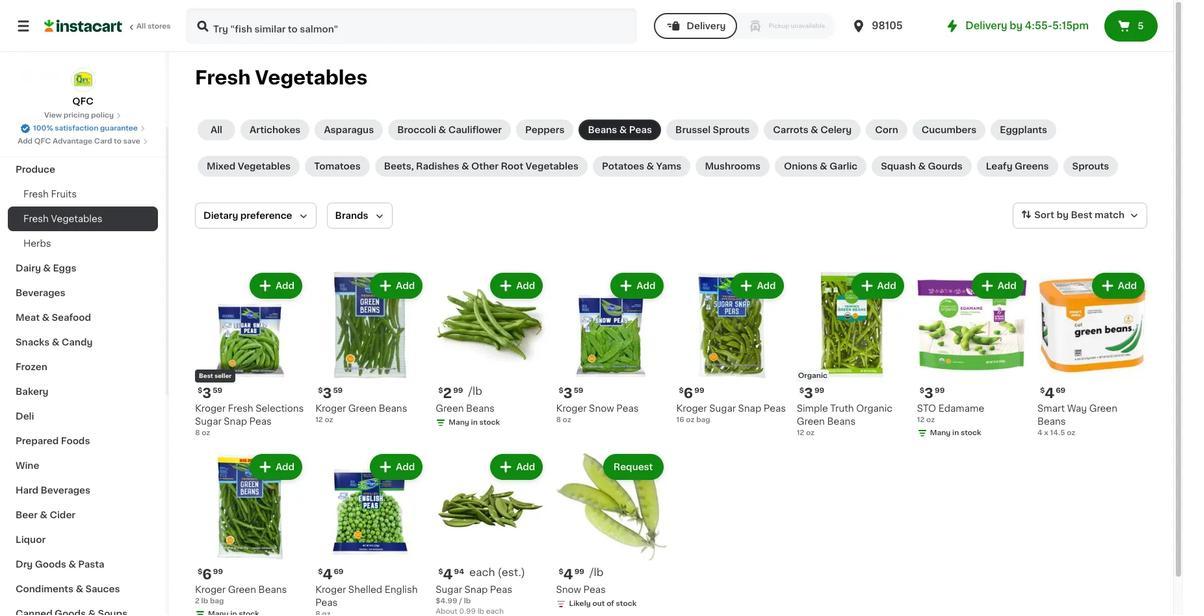 Task type: locate. For each thing, give the bounding box(es) containing it.
$ up smart
[[1040, 388, 1045, 395]]

qfc up "view pricing policy" link
[[72, 97, 93, 106]]

foods
[[61, 437, 90, 446]]

3 for simple truth organic green beans
[[804, 387, 813, 401]]

sprouts up best match
[[1073, 162, 1109, 171]]

99 up green beans on the bottom left
[[453, 388, 463, 395]]

4 left x
[[1038, 430, 1043, 437]]

sprouts up mushrooms link
[[713, 125, 750, 135]]

0 vertical spatial fresh vegetables
[[195, 68, 368, 87]]

/lb up snow peas
[[590, 568, 604, 578]]

1 horizontal spatial $ 6 99
[[679, 387, 705, 401]]

kroger inside kroger sugar snap peas 16 oz bag
[[677, 404, 707, 414]]

green inside kroger green beans 2 lb bag
[[228, 586, 256, 595]]

& left sauces
[[76, 585, 83, 594]]

fresh vegetables up artichokes link
[[195, 68, 368, 87]]

liquor
[[16, 536, 46, 545]]

1 horizontal spatial sugar
[[436, 586, 462, 595]]

6 up 16
[[684, 387, 693, 401]]

1 vertical spatial best
[[199, 373, 213, 379]]

kroger shelled english peas
[[315, 586, 418, 608]]

8 inside kroger snow peas 8 oz
[[556, 417, 561, 424]]

qfc link
[[71, 68, 95, 108]]

1 $ 3 59 from the left
[[198, 387, 222, 401]]

out
[[593, 601, 605, 608]]

$ 3 99 up simple
[[799, 387, 825, 401]]

1 vertical spatial 6
[[202, 568, 212, 582]]

stock right of
[[616, 601, 637, 608]]

99 up kroger sugar snap peas 16 oz bag
[[695, 388, 705, 395]]

artichokes link
[[241, 120, 310, 140]]

0 horizontal spatial snap
[[224, 417, 247, 427]]

1 vertical spatial stock
[[961, 430, 982, 437]]

beans inside kroger green beans 12 oz
[[379, 404, 407, 414]]

best inside best match sort by field
[[1071, 211, 1093, 220]]

simple
[[797, 404, 828, 414]]

$ 3 59 up kroger green beans 12 oz on the bottom of page
[[318, 387, 343, 401]]

/lb
[[468, 386, 482, 397], [590, 568, 604, 578]]

green inside product group
[[436, 404, 464, 414]]

cider
[[50, 511, 75, 520]]

1 horizontal spatial 12
[[797, 430, 804, 437]]

1 vertical spatial 2
[[195, 598, 200, 605]]

selections
[[256, 404, 304, 414]]

1 vertical spatial many in stock
[[930, 430, 982, 437]]

broccoli
[[397, 125, 436, 135]]

kroger snow peas 8 oz
[[556, 404, 639, 424]]

0 horizontal spatial /lb
[[468, 386, 482, 397]]

kroger
[[195, 404, 226, 414], [315, 404, 346, 414], [556, 404, 587, 414], [677, 404, 707, 414], [195, 586, 226, 595], [315, 586, 346, 595]]

oz inside kroger green beans 12 oz
[[325, 417, 333, 424]]

prepared
[[16, 437, 59, 446]]

2 inside $ 2 99 /lb
[[443, 387, 452, 401]]

& left yams at the top right
[[647, 162, 654, 171]]

99 up snow peas
[[575, 569, 584, 576]]

sprouts inside sprouts link
[[1073, 162, 1109, 171]]

sprouts
[[713, 125, 750, 135], [1073, 162, 1109, 171]]

1 vertical spatial 69
[[334, 569, 344, 576]]

& left candy
[[52, 338, 59, 347]]

1 vertical spatial sprouts
[[1073, 162, 1109, 171]]

3 $ 3 59 from the left
[[559, 387, 584, 401]]

0 horizontal spatial many in stock
[[449, 419, 500, 427]]

simple truth organic green beans 12 oz
[[797, 404, 893, 437]]

stock
[[480, 419, 500, 427], [961, 430, 982, 437], [616, 601, 637, 608]]

& left eggs
[[43, 264, 51, 273]]

2 3 from the left
[[323, 387, 332, 401]]

squash & gourds
[[881, 162, 963, 171]]

0 horizontal spatial best
[[199, 373, 213, 379]]

0 vertical spatial organic
[[798, 373, 828, 380]]

1 vertical spatial snow
[[556, 586, 581, 595]]

carrots & celery link
[[764, 120, 861, 140]]

many inside product group
[[449, 419, 469, 427]]

5:15pm
[[1053, 21, 1089, 31]]

3 for kroger fresh selections sugar snap peas
[[202, 387, 211, 401]]

bakery
[[16, 388, 49, 397]]

0 horizontal spatial bag
[[210, 598, 224, 605]]

69 up kroger shelled english peas
[[334, 569, 344, 576]]

& inside 'link'
[[811, 125, 818, 135]]

0 vertical spatial many
[[449, 419, 469, 427]]

meat & seafood
[[16, 313, 91, 322]]

99 up simple
[[815, 388, 825, 395]]

0 horizontal spatial $ 3 99
[[799, 387, 825, 401]]

kroger for kroger sugar snap peas
[[677, 404, 707, 414]]

beets, radishes & other root vegetables
[[384, 162, 579, 171]]

1 vertical spatial $ 6 99
[[198, 568, 223, 582]]

59 down best seller
[[213, 388, 222, 395]]

fresh down produce
[[23, 190, 49, 199]]

2 horizontal spatial 12
[[917, 417, 925, 424]]

99 up kroger green beans 2 lb bag
[[213, 569, 223, 576]]

bag inside kroger sugar snap peas 16 oz bag
[[696, 417, 710, 424]]

kroger for kroger fresh selections sugar snap peas
[[195, 404, 226, 414]]

0 vertical spatial all
[[137, 23, 146, 30]]

1 horizontal spatial snow
[[589, 404, 614, 414]]

$ 6 99 up kroger green beans 2 lb bag
[[198, 568, 223, 582]]

1 vertical spatial all
[[211, 125, 222, 135]]

fresh up all link
[[195, 68, 251, 87]]

snap down $ 4 94 each (est.)
[[465, 586, 488, 595]]

many down sto edamame 12 oz
[[930, 430, 951, 437]]

lb inside kroger green beans 2 lb bag
[[201, 598, 208, 605]]

add qfc advantage card to save
[[18, 138, 140, 145]]

in down sto edamame 12 oz
[[953, 430, 959, 437]]

& for onions & garlic
[[820, 162, 828, 171]]

service type group
[[654, 13, 836, 39]]

0 horizontal spatial 8
[[195, 430, 200, 437]]

beets,
[[384, 162, 414, 171]]

0 vertical spatial $ 4 69
[[1040, 387, 1066, 401]]

0 horizontal spatial by
[[1010, 21, 1023, 31]]

1 horizontal spatial sprouts
[[1073, 162, 1109, 171]]

0 horizontal spatial in
[[471, 419, 478, 427]]

3 up sto
[[925, 387, 934, 401]]

sort by
[[1035, 211, 1069, 220]]

vegetables down peppers link
[[526, 162, 579, 171]]

delivery inside delivery by 4:55-5:15pm link
[[966, 21, 1008, 31]]

snap inside kroger fresh selections sugar snap peas 8 oz
[[224, 417, 247, 427]]

brussel sprouts
[[676, 125, 750, 135]]

2 59 from the left
[[333, 388, 343, 395]]

peas inside kroger fresh selections sugar snap peas 8 oz
[[249, 417, 272, 427]]

many down green beans on the bottom left
[[449, 419, 469, 427]]

3
[[202, 387, 211, 401], [323, 387, 332, 401], [564, 387, 573, 401], [804, 387, 813, 401], [925, 387, 934, 401]]

beer & cider
[[16, 511, 75, 520]]

& for potatoes & yams
[[647, 162, 654, 171]]

deli link
[[8, 404, 158, 429]]

organic right 'truth'
[[856, 404, 893, 414]]

all up mixed
[[211, 125, 222, 135]]

oz inside sto edamame 12 oz
[[927, 417, 935, 424]]

fresh vegetables down the fruits
[[23, 215, 102, 224]]

1 horizontal spatial qfc
[[72, 97, 93, 106]]

fresh down seller
[[228, 404, 253, 414]]

1 lb from the left
[[201, 598, 208, 605]]

1 horizontal spatial many in stock
[[930, 430, 982, 437]]

kroger fresh selections sugar snap peas 8 oz
[[195, 404, 304, 437]]

by right sort
[[1057, 211, 1069, 220]]

1 horizontal spatial in
[[953, 430, 959, 437]]

in down green beans on the bottom left
[[471, 419, 478, 427]]

best for best match
[[1071, 211, 1093, 220]]

asparagus link
[[315, 120, 383, 140]]

2 horizontal spatial snap
[[738, 404, 761, 414]]

$ up kroger shelled english peas
[[318, 569, 323, 576]]

qfc down 100%
[[34, 138, 51, 145]]

2 horizontal spatial 59
[[574, 388, 584, 395]]

& up potatoes on the top right
[[619, 125, 627, 135]]

add button
[[251, 274, 301, 298], [371, 274, 421, 298], [492, 274, 542, 298], [612, 274, 662, 298], [732, 274, 783, 298], [853, 274, 903, 298], [973, 274, 1023, 298], [1093, 274, 1144, 298], [251, 456, 301, 479], [371, 456, 421, 479], [492, 456, 542, 479]]

2 vertical spatial stock
[[616, 601, 637, 608]]

& right meat
[[42, 313, 49, 322]]

$ 2 99 /lb
[[438, 386, 482, 401]]

delivery inside delivery 'button'
[[687, 21, 726, 31]]

4 inside $ 4 94 each (est.)
[[443, 568, 453, 582]]

eggplants
[[1000, 125, 1048, 135]]

1 horizontal spatial $ 3 99
[[920, 387, 945, 401]]

other
[[471, 162, 499, 171]]

59 up kroger snow peas 8 oz
[[574, 388, 584, 395]]

peas inside kroger sugar snap peas 16 oz bag
[[764, 404, 786, 414]]

$ 3 99 for sto edamame
[[920, 387, 945, 401]]

green
[[348, 404, 377, 414], [436, 404, 464, 414], [1089, 404, 1118, 414], [797, 417, 825, 427], [228, 586, 256, 595]]

herbs
[[23, 239, 51, 248]]

asparagus
[[324, 125, 374, 135]]

leafy greens link
[[977, 156, 1058, 177]]

goods
[[35, 560, 66, 570]]

edamame
[[939, 404, 985, 414]]

59 up kroger green beans 12 oz on the bottom of page
[[333, 388, 343, 395]]

0 vertical spatial sugar
[[709, 404, 736, 414]]

0 horizontal spatial lb
[[201, 598, 208, 605]]

0 horizontal spatial $ 6 99
[[198, 568, 223, 582]]

0 horizontal spatial delivery
[[687, 21, 726, 31]]

69 for smart way green beans
[[1056, 388, 1066, 395]]

kroger inside kroger green beans 12 oz
[[315, 404, 346, 414]]

99 up sto
[[935, 388, 945, 395]]

0 horizontal spatial snow
[[556, 586, 581, 595]]

2 horizontal spatial stock
[[961, 430, 982, 437]]

0 horizontal spatial all
[[137, 23, 146, 30]]

1 vertical spatial bag
[[210, 598, 224, 605]]

& left garlic
[[820, 162, 828, 171]]

0 vertical spatial /lb
[[468, 386, 482, 397]]

policy
[[91, 112, 114, 119]]

8 inside kroger fresh selections sugar snap peas 8 oz
[[195, 430, 200, 437]]

0 horizontal spatial $ 3 59
[[198, 387, 222, 401]]

$ up kroger green beans 2 lb bag
[[198, 569, 202, 576]]

$ 3 59 for kroger snow peas
[[559, 387, 584, 401]]

sugar inside sugar snap peas $4.99 / lb
[[436, 586, 462, 595]]

1 horizontal spatial 6
[[684, 387, 693, 401]]

best match
[[1071, 211, 1125, 220]]

product group
[[195, 270, 305, 439], [315, 270, 425, 426], [436, 270, 546, 431], [556, 270, 666, 426], [677, 270, 786, 426], [797, 270, 907, 439], [917, 270, 1027, 442], [1038, 270, 1148, 439], [195, 452, 305, 616], [315, 452, 425, 616], [436, 452, 546, 616], [556, 452, 666, 613]]

cucumbers link
[[913, 120, 986, 140]]

1 vertical spatial by
[[1057, 211, 1069, 220]]

&
[[439, 125, 446, 135], [619, 125, 627, 135], [811, 125, 818, 135], [462, 162, 469, 171], [647, 162, 654, 171], [820, 162, 828, 171], [918, 162, 926, 171], [43, 264, 51, 273], [42, 313, 49, 322], [52, 338, 59, 347], [40, 511, 47, 520], [68, 560, 76, 570], [76, 585, 83, 594]]

all left stores
[[137, 23, 146, 30]]

2 vertical spatial snap
[[465, 586, 488, 595]]

99 inside $ 2 99 /lb
[[453, 388, 463, 395]]

kroger inside kroger snow peas 8 oz
[[556, 404, 587, 414]]

/lb up green beans on the bottom left
[[468, 386, 482, 397]]

3 59 from the left
[[574, 388, 584, 395]]

1 vertical spatial sugar
[[195, 417, 222, 427]]

1 horizontal spatial 8
[[556, 417, 561, 424]]

corn
[[875, 125, 898, 135]]

deli
[[16, 412, 34, 421]]

truth
[[830, 404, 854, 414]]

$ left 94
[[438, 569, 443, 576]]

qfc logo image
[[71, 68, 95, 92]]

kroger for kroger green beans
[[315, 404, 346, 414]]

0 vertical spatial in
[[471, 419, 478, 427]]

$ 6 99 for kroger green beans
[[198, 568, 223, 582]]

$ 4 69
[[1040, 387, 1066, 401], [318, 568, 344, 582]]

3 up simple
[[804, 387, 813, 401]]

green inside kroger green beans 12 oz
[[348, 404, 377, 414]]

by left 4:55-
[[1010, 21, 1023, 31]]

6 up kroger green beans 2 lb bag
[[202, 568, 212, 582]]

beer
[[16, 511, 38, 520]]

0 horizontal spatial 59
[[213, 388, 222, 395]]

2 $ 3 59 from the left
[[318, 387, 343, 401]]

0 vertical spatial 8
[[556, 417, 561, 424]]

0 vertical spatial snow
[[589, 404, 614, 414]]

beans inside kroger green beans 2 lb bag
[[258, 586, 287, 595]]

kroger inside kroger fresh selections sugar snap peas 8 oz
[[195, 404, 226, 414]]

beverages down dairy & eggs
[[16, 289, 65, 298]]

$ 6 99 up 16
[[679, 387, 705, 401]]

1 horizontal spatial many
[[930, 430, 951, 437]]

1 horizontal spatial 59
[[333, 388, 343, 395]]

0 vertical spatial qfc
[[72, 97, 93, 106]]

snap down seller
[[224, 417, 247, 427]]

3 up kroger green beans 12 oz on the bottom of page
[[323, 387, 332, 401]]

4:55-
[[1025, 21, 1053, 31]]

$ up green beans on the bottom left
[[438, 388, 443, 395]]

lists link
[[8, 61, 158, 87]]

& inside 'link'
[[439, 125, 446, 135]]

2 horizontal spatial sugar
[[709, 404, 736, 414]]

0 vertical spatial sprouts
[[713, 125, 750, 135]]

3 3 from the left
[[564, 387, 573, 401]]

0 vertical spatial 69
[[1056, 388, 1066, 395]]

1 vertical spatial organic
[[856, 404, 893, 414]]

2 horizontal spatial $ 3 59
[[559, 387, 584, 401]]

smart way green beans 4 x 14.5 oz
[[1038, 404, 1118, 437]]

2 vertical spatial sugar
[[436, 586, 462, 595]]

& for broccoli & cauliflower
[[439, 125, 446, 135]]

many in stock down green beans on the bottom left
[[449, 419, 500, 427]]

$ 3 99 up sto
[[920, 387, 945, 401]]

qfc
[[72, 97, 93, 106], [34, 138, 51, 145]]

1 horizontal spatial all
[[211, 125, 222, 135]]

0 horizontal spatial sugar
[[195, 417, 222, 427]]

brussel sprouts link
[[666, 120, 759, 140]]

& left celery at the top right of page
[[811, 125, 818, 135]]

$ 3 99 for simple truth organic green beans
[[799, 387, 825, 401]]

$ 6 99
[[679, 387, 705, 401], [198, 568, 223, 582]]

condiments & sauces link
[[8, 577, 158, 602]]

mixed vegetables
[[207, 162, 291, 171]]

2
[[443, 387, 452, 401], [195, 598, 200, 605]]

(est.)
[[498, 568, 525, 578]]

& left gourds
[[918, 162, 926, 171]]

$ 3 59 up kroger snow peas 8 oz
[[559, 387, 584, 401]]

1 horizontal spatial delivery
[[966, 21, 1008, 31]]

$ 4 69 up kroger shelled english peas
[[318, 568, 344, 582]]

0 vertical spatial bag
[[696, 417, 710, 424]]

& right broccoli
[[439, 125, 446, 135]]

0 vertical spatial 6
[[684, 387, 693, 401]]

bakery link
[[8, 380, 158, 404]]

1 horizontal spatial 2
[[443, 387, 452, 401]]

0 vertical spatial many in stock
[[449, 419, 500, 427]]

2 lb from the left
[[464, 598, 471, 605]]

snap inside sugar snap peas $4.99 / lb
[[465, 586, 488, 595]]

$ up snow peas
[[559, 569, 564, 576]]

3 down best seller
[[202, 387, 211, 401]]

1 horizontal spatial best
[[1071, 211, 1093, 220]]

1 horizontal spatial lb
[[464, 598, 471, 605]]

organic
[[798, 373, 828, 380], [856, 404, 893, 414]]

69
[[1056, 388, 1066, 395], [334, 569, 344, 576]]

sprouts link
[[1063, 156, 1119, 177]]

& for meat & seafood
[[42, 313, 49, 322]]

1 3 from the left
[[202, 387, 211, 401]]

each
[[469, 568, 495, 578]]

59 for green
[[333, 388, 343, 395]]

None search field
[[186, 8, 637, 44]]

beverages up cider
[[41, 486, 90, 495]]

$ 4 69 up smart
[[1040, 387, 1066, 401]]

0 horizontal spatial 69
[[334, 569, 344, 576]]

advantage
[[53, 138, 92, 145]]

cucumbers
[[922, 125, 977, 135]]

12 inside kroger green beans 12 oz
[[315, 417, 323, 424]]

3 up kroger snow peas 8 oz
[[564, 387, 573, 401]]

1 vertical spatial snap
[[224, 417, 247, 427]]

0 vertical spatial 2
[[443, 387, 452, 401]]

1 horizontal spatial /lb
[[590, 568, 604, 578]]

many in stock down sto edamame 12 oz
[[930, 430, 982, 437]]

stock down edamame
[[961, 430, 982, 437]]

buy
[[36, 44, 55, 53]]

oz
[[325, 417, 333, 424], [563, 417, 571, 424], [686, 417, 695, 424], [927, 417, 935, 424], [202, 430, 210, 437], [806, 430, 815, 437], [1067, 430, 1076, 437]]

vegetables up artichokes link
[[255, 68, 368, 87]]

& for snacks & candy
[[52, 338, 59, 347]]

6 for kroger green beans
[[202, 568, 212, 582]]

dairy
[[16, 264, 41, 273]]

delivery for delivery
[[687, 21, 726, 31]]

0 vertical spatial stock
[[480, 419, 500, 427]]

candy
[[62, 338, 93, 347]]

0 horizontal spatial stock
[[480, 419, 500, 427]]

69 up smart
[[1056, 388, 1066, 395]]

4 3 from the left
[[804, 387, 813, 401]]

add button inside product group
[[492, 274, 542, 298]]

& right beer
[[40, 511, 47, 520]]

4 left 94
[[443, 568, 453, 582]]

& for beer & cider
[[40, 511, 47, 520]]

1 vertical spatial in
[[953, 430, 959, 437]]

1 horizontal spatial 69
[[1056, 388, 1066, 395]]

stock down green beans on the bottom left
[[480, 419, 500, 427]]

Search field
[[187, 9, 636, 43]]

1 horizontal spatial $ 4 69
[[1040, 387, 1066, 401]]

6 for kroger sugar snap peas
[[684, 387, 693, 401]]

all stores
[[137, 23, 171, 30]]

1 horizontal spatial fresh vegetables
[[195, 68, 368, 87]]

hard beverages
[[16, 486, 90, 495]]

prepared foods link
[[8, 429, 158, 454]]

all for all stores
[[137, 23, 146, 30]]

fresh inside kroger fresh selections sugar snap peas 8 oz
[[228, 404, 253, 414]]

0 horizontal spatial many
[[449, 419, 469, 427]]

0 horizontal spatial 6
[[202, 568, 212, 582]]

guarantee
[[100, 125, 138, 132]]

$ 4 69 for kroger shelled english peas
[[318, 568, 344, 582]]

1 vertical spatial 8
[[195, 430, 200, 437]]

delivery
[[966, 21, 1008, 31], [687, 21, 726, 31]]

kroger sugar snap peas 16 oz bag
[[677, 404, 786, 424]]

mushrooms
[[705, 162, 761, 171]]

$ 4 94 each (est.)
[[438, 568, 525, 582]]

$ 3 59 for kroger fresh selections sugar snap peas
[[198, 387, 222, 401]]

0 horizontal spatial 2
[[195, 598, 200, 605]]

by inside field
[[1057, 211, 1069, 220]]

1 horizontal spatial $ 3 59
[[318, 387, 343, 401]]

1 horizontal spatial bag
[[696, 417, 710, 424]]

beverages link
[[8, 281, 158, 306]]

1 horizontal spatial organic
[[856, 404, 893, 414]]

carrots & celery
[[773, 125, 852, 135]]

organic up simple
[[798, 373, 828, 380]]

best left match
[[1071, 211, 1093, 220]]

$ 3 59 down best seller
[[198, 387, 222, 401]]

2 $ 3 99 from the left
[[920, 387, 945, 401]]

lb inside sugar snap peas $4.99 / lb
[[464, 598, 471, 605]]

best left seller
[[199, 373, 213, 379]]

potatoes
[[602, 162, 644, 171]]

1 59 from the left
[[213, 388, 222, 395]]

& for squash & gourds
[[918, 162, 926, 171]]

0 horizontal spatial sprouts
[[713, 125, 750, 135]]

vegetables down fresh fruits link
[[51, 215, 102, 224]]

1 $ 3 99 from the left
[[799, 387, 825, 401]]

produce
[[16, 165, 55, 174]]

stock inside product group
[[480, 419, 500, 427]]

1 vertical spatial fresh vegetables
[[23, 215, 102, 224]]

0 horizontal spatial $ 4 69
[[318, 568, 344, 582]]

snap left simple
[[738, 404, 761, 414]]

/lb inside $ 2 99 /lb
[[468, 386, 482, 397]]

5 3 from the left
[[925, 387, 934, 401]]

frozen
[[16, 363, 47, 372]]



Task type: describe. For each thing, give the bounding box(es) containing it.
sugar inside kroger sugar snap peas 16 oz bag
[[709, 404, 736, 414]]

oz inside kroger sugar snap peas 16 oz bag
[[686, 417, 695, 424]]

$ up kroger snow peas 8 oz
[[559, 388, 564, 395]]

peas inside kroger snow peas 8 oz
[[617, 404, 639, 414]]

4 inside smart way green beans 4 x 14.5 oz
[[1038, 430, 1043, 437]]

100%
[[33, 125, 53, 132]]

tomatoes
[[314, 162, 361, 171]]

snow peas
[[556, 586, 606, 595]]

eggs
[[53, 264, 76, 273]]

& for beans & peas
[[619, 125, 627, 135]]

vegetables down artichokes
[[238, 162, 291, 171]]

99 for kroger sugar snap peas
[[695, 388, 705, 395]]

onions
[[784, 162, 818, 171]]

$ 3 59 for kroger green beans
[[318, 387, 343, 401]]

dry goods & pasta link
[[8, 553, 158, 577]]

$ up 16
[[679, 388, 684, 395]]

beans & peas link
[[579, 120, 661, 140]]

1 vertical spatial many
[[930, 430, 951, 437]]

3 for kroger green beans
[[323, 387, 332, 401]]

59 for fresh
[[213, 388, 222, 395]]

gourds
[[928, 162, 963, 171]]

cauliflower
[[448, 125, 502, 135]]

mushrooms link
[[696, 156, 770, 177]]

preference
[[240, 211, 292, 220]]

all stores link
[[44, 8, 172, 44]]

recipes
[[16, 116, 54, 125]]

request button
[[604, 456, 662, 479]]

condiments
[[16, 585, 73, 594]]

beans inside simple truth organic green beans 12 oz
[[827, 417, 856, 427]]

corn link
[[866, 120, 907, 140]]

all for all
[[211, 125, 222, 135]]

broccoli & cauliflower
[[397, 125, 502, 135]]

$ 4 69 for smart way green beans
[[1040, 387, 1066, 401]]

$ up sto
[[920, 388, 925, 395]]

many in stock inside product group
[[449, 419, 500, 427]]

dietary
[[204, 211, 238, 220]]

peas inside kroger shelled english peas
[[315, 599, 338, 608]]

green inside simple truth organic green beans 12 oz
[[797, 417, 825, 427]]

peas inside sugar snap peas $4.99 / lb
[[490, 586, 512, 595]]

snap inside kroger sugar snap peas 16 oz bag
[[738, 404, 761, 414]]

16
[[677, 417, 684, 424]]

hard
[[16, 486, 38, 495]]

beans & peas
[[588, 125, 652, 135]]

& for condiments & sauces
[[76, 585, 83, 594]]

$ inside $ 2 99 /lb
[[438, 388, 443, 395]]

& for dairy & eggs
[[43, 264, 51, 273]]

12 inside sto edamame 12 oz
[[917, 417, 925, 424]]

5
[[1138, 21, 1144, 31]]

0 horizontal spatial fresh vegetables
[[23, 215, 102, 224]]

$2.99 per pound element
[[436, 386, 546, 403]]

3 for kroger snow peas
[[564, 387, 573, 401]]

$ up kroger green beans 12 oz on the bottom of page
[[318, 388, 323, 395]]

69 for kroger shelled english peas
[[334, 569, 344, 576]]

product group containing 2
[[436, 270, 546, 431]]

4 up snow peas
[[564, 568, 573, 582]]

dairy & eggs link
[[8, 256, 158, 281]]

99 for kroger green beans
[[213, 569, 223, 576]]

fruits
[[51, 190, 77, 199]]

/lb inside $4.99 per pound element
[[590, 568, 604, 578]]

potatoes & yams
[[602, 162, 682, 171]]

0 vertical spatial beverages
[[16, 289, 65, 298]]

beer & cider link
[[8, 503, 158, 528]]

by for delivery
[[1010, 21, 1023, 31]]

delivery button
[[654, 13, 738, 39]]

dietary preference
[[204, 211, 292, 220]]

wine
[[16, 462, 39, 471]]

$4.99 per pound element
[[556, 567, 666, 584]]

all link
[[198, 120, 235, 140]]

in inside product group
[[471, 419, 478, 427]]

kroger inside kroger shelled english peas
[[315, 586, 346, 595]]

lists
[[36, 70, 59, 79]]

save
[[123, 138, 140, 145]]

3 for sto edamame
[[925, 387, 934, 401]]

radishes
[[416, 162, 459, 171]]

by for sort
[[1057, 211, 1069, 220]]

0 horizontal spatial organic
[[798, 373, 828, 380]]

way
[[1067, 404, 1087, 414]]

sto
[[917, 404, 936, 414]]

carrots
[[773, 125, 809, 135]]

smart
[[1038, 404, 1065, 414]]

delivery for delivery by 4:55-5:15pm
[[966, 21, 1008, 31]]

thanksgiving
[[16, 140, 78, 150]]

peppers link
[[516, 120, 574, 140]]

Best match Sort by field
[[1013, 203, 1148, 229]]

kroger inside kroger green beans 2 lb bag
[[195, 586, 226, 595]]

add inside product group
[[516, 282, 535, 291]]

$ up simple
[[799, 388, 804, 395]]

fresh up herbs
[[23, 215, 49, 224]]

liquor link
[[8, 528, 158, 553]]

beans inside product group
[[466, 404, 495, 414]]

4 up smart
[[1045, 387, 1055, 401]]

5 button
[[1105, 10, 1158, 42]]

& left pasta
[[68, 560, 76, 570]]

98105
[[872, 21, 903, 31]]

artichokes
[[250, 125, 301, 135]]

tomatoes link
[[305, 156, 370, 177]]

match
[[1095, 211, 1125, 220]]

oz inside kroger fresh selections sugar snap peas 8 oz
[[202, 430, 210, 437]]

4 up kroger shelled english peas
[[323, 568, 332, 582]]

delivery by 4:55-5:15pm
[[966, 21, 1089, 31]]

pricing
[[64, 112, 89, 119]]

brands
[[335, 211, 368, 220]]

eggplants link
[[991, 120, 1057, 140]]

oz inside simple truth organic green beans 12 oz
[[806, 430, 815, 437]]

likely
[[569, 601, 591, 608]]

celery
[[821, 125, 852, 135]]

view
[[44, 112, 62, 119]]

english
[[385, 586, 418, 595]]

onions & garlic link
[[775, 156, 867, 177]]

59 for snow
[[574, 388, 584, 395]]

12 inside simple truth organic green beans 12 oz
[[797, 430, 804, 437]]

99 for simple truth organic green beans
[[815, 388, 825, 395]]

fresh fruits link
[[8, 182, 158, 207]]

seller
[[214, 373, 232, 379]]

kroger for kroger snow peas
[[556, 404, 587, 414]]

onions & garlic
[[784, 162, 858, 171]]

& left "other"
[[462, 162, 469, 171]]

99 for sto edamame
[[935, 388, 945, 395]]

$ down best seller
[[198, 388, 202, 395]]

1 horizontal spatial stock
[[616, 601, 637, 608]]

fresh fruits
[[23, 190, 77, 199]]

sugar inside kroger fresh selections sugar snap peas 8 oz
[[195, 417, 222, 427]]

add qfc advantage card to save link
[[18, 137, 148, 147]]

$4.94 each (estimated) element
[[436, 567, 546, 584]]

$ inside $ 4 99
[[559, 569, 564, 576]]

$ 6 99 for kroger sugar snap peas
[[679, 387, 705, 401]]

$ inside $ 4 94 each (est.)
[[438, 569, 443, 576]]

snacks & candy link
[[8, 330, 158, 355]]

beans inside smart way green beans 4 x 14.5 oz
[[1038, 417, 1066, 427]]

again
[[66, 44, 91, 53]]

brussel
[[676, 125, 711, 135]]

delivery by 4:55-5:15pm link
[[945, 18, 1089, 34]]

squash & gourds link
[[872, 156, 972, 177]]

oz inside smart way green beans 4 x 14.5 oz
[[1067, 430, 1076, 437]]

mixed
[[207, 162, 236, 171]]

instacart logo image
[[44, 18, 122, 34]]

100% satisfaction guarantee button
[[20, 121, 146, 134]]

best for best seller
[[199, 373, 213, 379]]

of
[[607, 601, 614, 608]]

buy it again link
[[8, 35, 158, 61]]

sprouts inside brussel sprouts link
[[713, 125, 750, 135]]

green inside smart way green beans 4 x 14.5 oz
[[1089, 404, 1118, 414]]

stores
[[148, 23, 171, 30]]

1 vertical spatial beverages
[[41, 486, 90, 495]]

dry
[[16, 560, 33, 570]]

to
[[114, 138, 122, 145]]

snow inside kroger snow peas 8 oz
[[589, 404, 614, 414]]

prepared foods
[[16, 437, 90, 446]]

organic inside simple truth organic green beans 12 oz
[[856, 404, 893, 414]]

bag inside kroger green beans 2 lb bag
[[210, 598, 224, 605]]

1 vertical spatial qfc
[[34, 138, 51, 145]]

98105 button
[[851, 8, 929, 44]]

99 inside $ 4 99
[[575, 569, 584, 576]]

2 inside kroger green beans 2 lb bag
[[195, 598, 200, 605]]

sort
[[1035, 211, 1055, 220]]

buy it again
[[36, 44, 91, 53]]

& for carrots & celery
[[811, 125, 818, 135]]

oz inside kroger snow peas 8 oz
[[563, 417, 571, 424]]

kroger green beans 12 oz
[[315, 404, 407, 424]]



Task type: vqa. For each thing, say whether or not it's contained in the screenshot.


